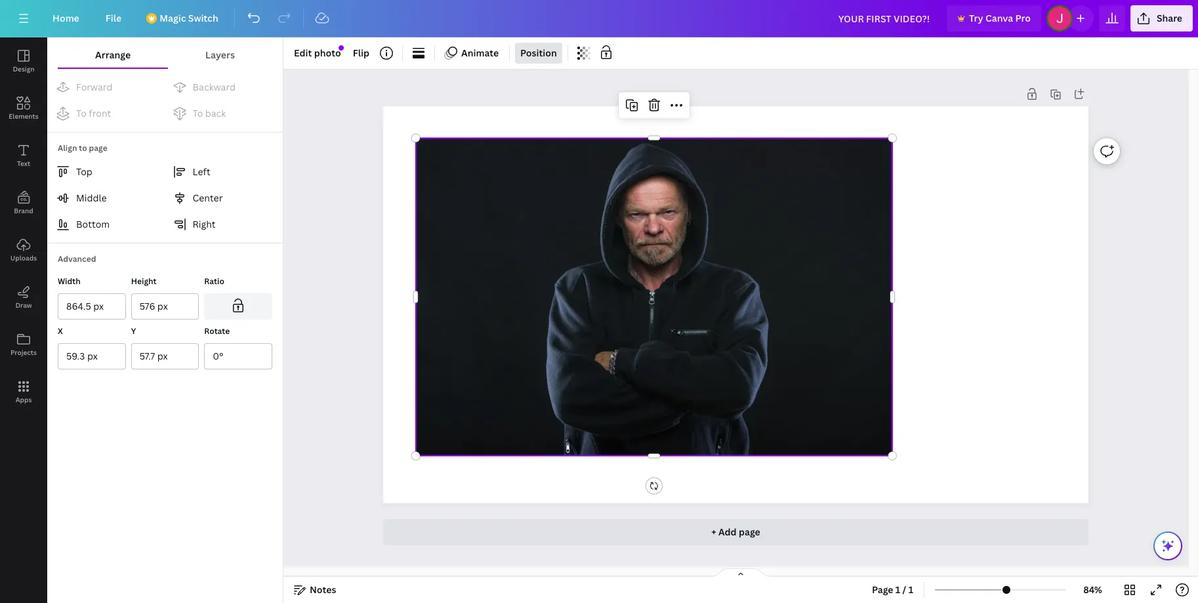 Task type: describe. For each thing, give the bounding box(es) containing it.
edit photo button
[[289, 43, 346, 64]]

magic switch
[[160, 12, 218, 24]]

animate
[[461, 47, 499, 59]]

apps
[[16, 395, 32, 404]]

rotate
[[204, 326, 230, 337]]

file
[[106, 12, 122, 24]]

left button
[[166, 159, 279, 185]]

front
[[89, 107, 111, 119]]

align
[[58, 142, 77, 154]]

right
[[193, 218, 216, 230]]

draw
[[15, 301, 32, 310]]

Width text field
[[66, 294, 117, 319]]

flip
[[353, 47, 370, 59]]

+ add page
[[712, 526, 761, 538]]

text
[[17, 159, 30, 168]]

uploads
[[10, 253, 37, 263]]

home
[[53, 12, 79, 24]]

to back button
[[166, 100, 279, 127]]

to for to back
[[193, 107, 203, 119]]

X text field
[[66, 344, 117, 369]]

try canva pro button
[[947, 5, 1042, 32]]

edit photo
[[294, 47, 341, 59]]

uploads button
[[0, 226, 47, 274]]

Design title text field
[[828, 5, 942, 32]]

main menu bar
[[0, 0, 1198, 37]]

right button
[[166, 211, 279, 238]]

design button
[[0, 37, 47, 85]]

position
[[521, 47, 557, 59]]

backward button
[[166, 74, 279, 100]]

add
[[719, 526, 737, 538]]

to
[[79, 142, 87, 154]]

middle
[[76, 192, 107, 204]]

elements
[[9, 112, 39, 121]]

align to page list
[[47, 159, 283, 238]]

bottom
[[76, 218, 110, 230]]

left
[[193, 165, 210, 178]]

top button
[[50, 159, 162, 185]]

84%
[[1084, 583, 1103, 596]]

share button
[[1131, 5, 1193, 32]]

/
[[903, 583, 907, 596]]

back
[[205, 107, 226, 119]]

Y text field
[[140, 344, 191, 369]]

y
[[131, 326, 136, 337]]

to back
[[193, 107, 226, 119]]

page for + add page
[[739, 526, 761, 538]]

show pages image
[[710, 568, 773, 578]]

Rotate text field
[[213, 344, 264, 369]]

to front button
[[50, 100, 162, 127]]

forward
[[76, 81, 113, 93]]

+
[[712, 526, 716, 538]]

draw button
[[0, 274, 47, 321]]

layers
[[205, 49, 235, 61]]

notes button
[[289, 580, 342, 601]]

1 1 from the left
[[896, 583, 901, 596]]

to for to front
[[76, 107, 87, 119]]

layers button
[[168, 43, 272, 68]]

arrange button
[[58, 43, 168, 68]]

arrange
[[95, 49, 131, 61]]

2 1 from the left
[[909, 583, 914, 596]]



Task type: locate. For each thing, give the bounding box(es) containing it.
home link
[[42, 5, 90, 32]]

align to page
[[58, 142, 107, 154]]

1 to from the left
[[76, 107, 87, 119]]

84% button
[[1072, 580, 1114, 601]]

1 left /
[[896, 583, 901, 596]]

notes
[[310, 583, 336, 596]]

photo
[[314, 47, 341, 59]]

height
[[131, 276, 157, 287]]

backward
[[193, 81, 236, 93]]

switch
[[188, 12, 218, 24]]

position button
[[515, 43, 562, 64]]

canva
[[986, 12, 1014, 24]]

advanced
[[58, 253, 96, 265]]

brand button
[[0, 179, 47, 226]]

1 vertical spatial page
[[739, 526, 761, 538]]

file button
[[95, 5, 132, 32]]

brand
[[14, 206, 33, 215]]

0 horizontal spatial 1
[[896, 583, 901, 596]]

top
[[76, 165, 92, 178]]

bottom button
[[50, 211, 162, 238]]

try canva pro
[[969, 12, 1031, 24]]

new image
[[339, 46, 343, 50]]

to front
[[76, 107, 111, 119]]

to inside button
[[193, 107, 203, 119]]

+ add page button
[[383, 519, 1089, 545]]

middle button
[[50, 185, 162, 211]]

try
[[969, 12, 984, 24]]

list containing forward
[[47, 74, 283, 127]]

to inside button
[[76, 107, 87, 119]]

page 1 / 1
[[872, 583, 914, 596]]

list
[[47, 74, 283, 127]]

projects
[[10, 348, 37, 357]]

to left back
[[193, 107, 203, 119]]

1 horizontal spatial 1
[[909, 583, 914, 596]]

page right the add
[[739, 526, 761, 538]]

width
[[58, 276, 81, 287]]

magic switch button
[[137, 5, 229, 32]]

elements button
[[0, 85, 47, 132]]

side panel tab list
[[0, 37, 47, 415]]

to
[[76, 107, 87, 119], [193, 107, 203, 119]]

center button
[[166, 185, 279, 211]]

share
[[1157, 12, 1183, 24]]

page
[[89, 142, 107, 154], [739, 526, 761, 538]]

2 to from the left
[[193, 107, 203, 119]]

1 right /
[[909, 583, 914, 596]]

page right to
[[89, 142, 107, 154]]

design
[[13, 64, 34, 74]]

magic
[[160, 12, 186, 24]]

text button
[[0, 132, 47, 179]]

0 horizontal spatial page
[[89, 142, 107, 154]]

pro
[[1016, 12, 1031, 24]]

Height text field
[[140, 294, 191, 319]]

projects button
[[0, 321, 47, 368]]

x
[[58, 326, 63, 337]]

forward button
[[50, 74, 162, 100]]

apps button
[[0, 368, 47, 415]]

center
[[193, 192, 223, 204]]

page inside button
[[739, 526, 761, 538]]

animate button
[[440, 43, 504, 64]]

1
[[896, 583, 901, 596], [909, 583, 914, 596]]

0 horizontal spatial to
[[76, 107, 87, 119]]

to left the front
[[76, 107, 87, 119]]

edit
[[294, 47, 312, 59]]

1 horizontal spatial to
[[193, 107, 203, 119]]

page for align to page
[[89, 142, 107, 154]]

canva assistant image
[[1160, 538, 1176, 554]]

ratio
[[204, 276, 224, 287]]

1 horizontal spatial page
[[739, 526, 761, 538]]

flip button
[[348, 43, 375, 64]]

0 vertical spatial page
[[89, 142, 107, 154]]

page
[[872, 583, 894, 596]]



Task type: vqa. For each thing, say whether or not it's contained in the screenshot.
the Y
yes



